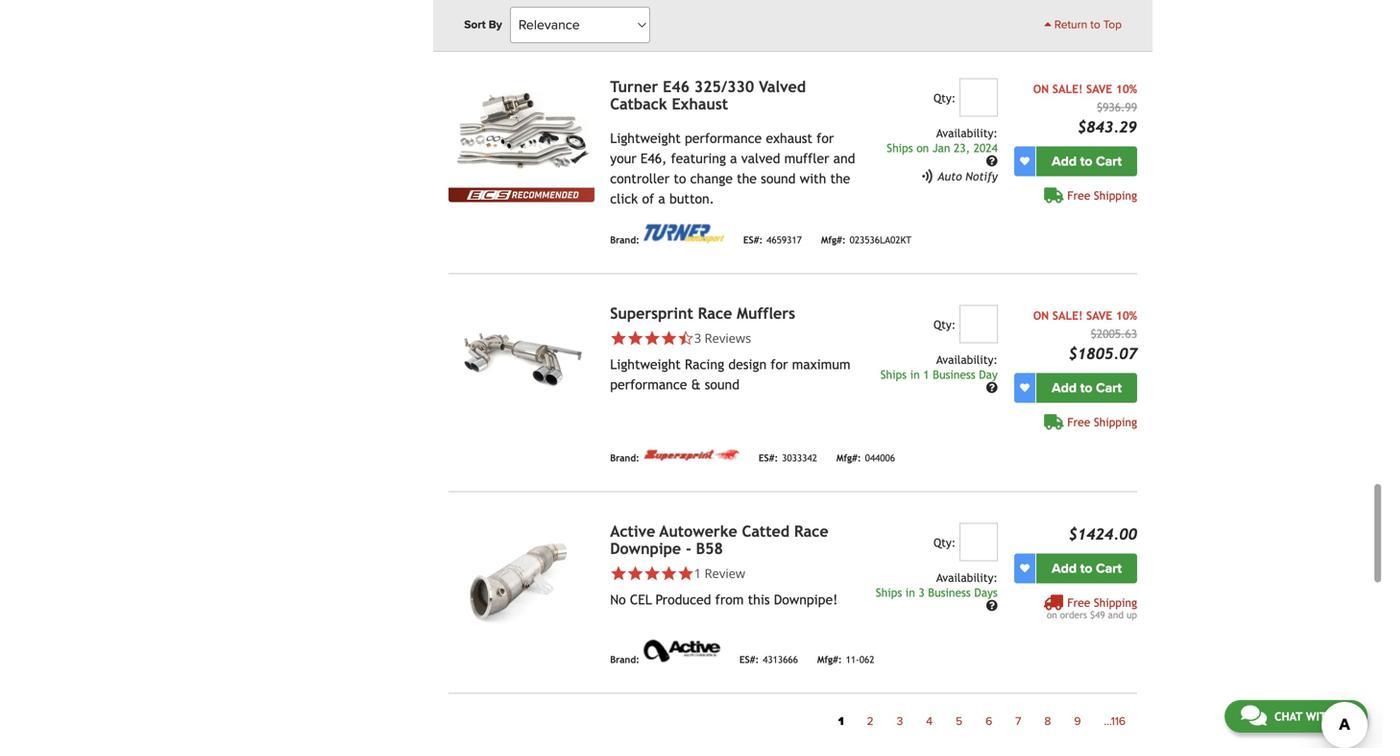 Task type: locate. For each thing, give the bounding box(es) containing it.
1 vertical spatial star image
[[678, 565, 694, 582]]

2 vertical spatial ships
[[876, 586, 902, 599]]

3 cart from the top
[[1096, 560, 1122, 577]]

add to cart for $843.29
[[1052, 153, 1122, 169]]

0 vertical spatial 1
[[924, 368, 930, 381]]

2 on from the top
[[1034, 309, 1049, 322]]

downpipe!
[[774, 592, 838, 608]]

1 vertical spatial race
[[794, 522, 829, 540]]

4 brand: from the top
[[610, 654, 640, 665]]

10% inside on sale!                         save 10% $2005.63 $1805.07
[[1116, 309, 1138, 322]]

on inside on sale!                         save 10% $2005.63 $1805.07
[[1034, 309, 1049, 322]]

question circle image
[[987, 155, 998, 167], [987, 382, 998, 393], [987, 600, 998, 611]]

1 add from the top
[[1052, 153, 1077, 169]]

2 vertical spatial 3
[[897, 715, 903, 729]]

sound inside lightweight performance exhaust for your e46, featuring a valved muffler and controller to change the sound with the click of a button.
[[761, 171, 796, 186]]

2 horizontal spatial 3
[[919, 586, 925, 599]]

the down valved
[[737, 171, 757, 186]]

sound
[[761, 171, 796, 186], [705, 377, 740, 392]]

1 left day
[[924, 368, 930, 381]]

2 add from the top
[[1052, 380, 1077, 396]]

add to wish list image for add to cart button for $1805.07
[[1020, 383, 1030, 393]]

1 vertical spatial sound
[[705, 377, 740, 392]]

1 vertical spatial availability:
[[937, 353, 998, 366]]

question circle image down 2024
[[987, 155, 998, 167]]

2 vertical spatial add to cart button
[[1037, 554, 1138, 583]]

2 vertical spatial es#:
[[740, 654, 759, 665]]

1 vertical spatial free
[[1068, 415, 1091, 429]]

sale! up $1805.07
[[1053, 309, 1083, 322]]

10%
[[1116, 82, 1138, 95], [1116, 309, 1138, 322]]

with inside lightweight performance exhaust for your e46, featuring a valved muffler and controller to change the sound with the click of a button.
[[800, 171, 827, 186]]

2 sale! from the top
[[1053, 309, 1083, 322]]

2 cart from the top
[[1096, 380, 1122, 396]]

mfg#:
[[821, 234, 846, 246], [837, 453, 861, 464], [818, 654, 842, 665]]

for inside lightweight performance exhaust for your e46, featuring a valved muffler and controller to change the sound with the click of a button.
[[817, 130, 834, 146]]

3 reviews link up the design
[[610, 329, 859, 347]]

1 save from the top
[[1087, 82, 1113, 95]]

0 horizontal spatial with
[[800, 171, 827, 186]]

add to cart for $1805.07
[[1052, 380, 1122, 396]]

turner e46 325/330 valved catback exhaust
[[610, 78, 806, 113]]

the up mfg#: 023536la02kt on the top
[[831, 171, 851, 186]]

0 vertical spatial a
[[730, 151, 737, 166]]

add to cart down $843.29
[[1052, 153, 1122, 169]]

4313666
[[763, 654, 798, 665]]

add down $1805.07
[[1052, 380, 1077, 396]]

0 horizontal spatial race
[[698, 304, 732, 322]]

a right of
[[658, 191, 666, 206]]

of
[[642, 191, 654, 206]]

2 3 reviews link from the left
[[694, 329, 752, 347]]

0 vertical spatial shipping
[[1094, 189, 1138, 202]]

race
[[698, 304, 732, 322], [794, 522, 829, 540]]

3 shipping from the top
[[1094, 596, 1138, 609]]

2 qty: from the top
[[934, 318, 956, 331]]

add to cart button for $1805.07
[[1037, 373, 1138, 403]]

3 down supersprint race mufflers
[[694, 329, 702, 347]]

None number field
[[960, 78, 998, 117], [960, 305, 998, 343], [960, 523, 998, 561], [960, 78, 998, 117], [960, 305, 998, 343], [960, 523, 998, 561]]

brand: left supersprint - corporate logo
[[610, 453, 640, 464]]

e46
[[663, 78, 690, 95]]

3 question circle image from the top
[[987, 600, 998, 611]]

0 vertical spatial race
[[698, 304, 732, 322]]

2 vertical spatial cart
[[1096, 560, 1122, 577]]

2 vertical spatial mfg#:
[[818, 654, 842, 665]]

star image
[[610, 330, 627, 347], [627, 330, 644, 347], [661, 330, 678, 347], [610, 565, 627, 582], [627, 565, 644, 582], [644, 565, 661, 582], [661, 565, 678, 582]]

free shipping down $1805.07
[[1068, 415, 1138, 429]]

ships left jan
[[887, 141, 913, 155]]

availability: up 23,
[[937, 126, 998, 140]]

1 horizontal spatial a
[[730, 151, 737, 166]]

for for turner e46 325/330 valved catback exhaust
[[817, 130, 834, 146]]

10% up $2005.63
[[1116, 309, 1138, 322]]

race up "3 reviews"
[[698, 304, 732, 322]]

day
[[979, 368, 998, 381]]

1 vertical spatial for
[[771, 357, 788, 372]]

0 vertical spatial on
[[917, 141, 929, 155]]

3 brand: from the top
[[610, 453, 640, 464]]

2 brand: from the top
[[610, 234, 640, 246]]

3 free from the top
[[1068, 596, 1091, 609]]

1 vertical spatial 1
[[694, 565, 702, 582]]

1 vertical spatial free shipping
[[1068, 415, 1138, 429]]

1 review link up from at the bottom of page
[[610, 565, 859, 582]]

save
[[1087, 82, 1113, 95], [1087, 309, 1113, 322]]

sale! for $843.29
[[1053, 82, 1083, 95]]

1 horizontal spatial race
[[794, 522, 829, 540]]

qty:
[[934, 91, 956, 105], [934, 318, 956, 331], [934, 536, 956, 549]]

mfg#: left 11-
[[818, 654, 842, 665]]

es#: left 4313666
[[740, 654, 759, 665]]

1 lightweight from the top
[[610, 130, 681, 146]]

to inside lightweight performance exhaust for your e46, featuring a valved muffler and controller to change the sound with the click of a button.
[[674, 171, 686, 186]]

2 vertical spatial add to cart
[[1052, 560, 1122, 577]]

comments image
[[1241, 704, 1267, 727]]

9 link
[[1063, 709, 1093, 734]]

add to cart down $1805.07
[[1052, 380, 1122, 396]]

1 vertical spatial and
[[1108, 609, 1124, 620]]

sale! inside on sale!                         save 10% $2005.63 $1805.07
[[1053, 309, 1083, 322]]

0 horizontal spatial 1
[[694, 565, 702, 582]]

10% for $843.29
[[1116, 82, 1138, 95]]

lightweight for supersprint race mufflers
[[610, 357, 681, 372]]

free shipping for $1805.07
[[1068, 415, 1138, 429]]

1 horizontal spatial for
[[817, 130, 834, 146]]

0 vertical spatial add to cart
[[1052, 153, 1122, 169]]

wifi image
[[922, 169, 933, 183]]

race inside the active autowerke catted race downpipe - b58
[[794, 522, 829, 540]]

2024
[[974, 141, 998, 155]]

1 left 2
[[839, 715, 844, 729]]

and right muffler in the right of the page
[[834, 151, 856, 166]]

0 vertical spatial sound
[[761, 171, 796, 186]]

to for add to cart button for $1805.07
[[1081, 380, 1093, 396]]

valved
[[759, 78, 806, 95]]

by
[[489, 18, 502, 32]]

to down $1805.07
[[1081, 380, 1093, 396]]

business left day
[[933, 368, 976, 381]]

3 qty: from the top
[[934, 536, 956, 549]]

1 horizontal spatial on
[[1047, 609, 1058, 620]]

$2005.63
[[1091, 327, 1138, 340]]

free down $1805.07
[[1068, 415, 1091, 429]]

1 horizontal spatial star image
[[678, 565, 694, 582]]

es#:
[[743, 234, 763, 246], [759, 453, 778, 464], [740, 654, 759, 665]]

1 review
[[694, 565, 746, 582]]

3 left days
[[919, 586, 925, 599]]

3 reviews link down supersprint race mufflers
[[694, 329, 752, 347]]

0 vertical spatial 10%
[[1116, 82, 1138, 95]]

shipping down $1805.07
[[1094, 415, 1138, 429]]

availability: up day
[[937, 353, 998, 366]]

7
[[1016, 715, 1022, 729]]

qty: up ships on jan 23, 2024
[[934, 91, 956, 105]]

0 vertical spatial with
[[800, 171, 827, 186]]

qty: up the ships in 3 business days
[[934, 536, 956, 549]]

1 vertical spatial on
[[1034, 309, 1049, 322]]

1 vertical spatial 10%
[[1116, 309, 1138, 322]]

0 vertical spatial ships
[[887, 141, 913, 155]]

10% up the $936.99
[[1116, 82, 1138, 95]]

2 vertical spatial free
[[1068, 596, 1091, 609]]

mfg#: left 023536la02kt
[[821, 234, 846, 246]]

sort by
[[464, 18, 502, 32]]

1 free shipping from the top
[[1068, 189, 1138, 202]]

shipping inside free shipping on orders $49 and up
[[1094, 596, 1138, 609]]

0 horizontal spatial the
[[737, 171, 757, 186]]

10% inside the on sale!                         save 10% $936.99 $843.29
[[1116, 82, 1138, 95]]

with down muffler in the right of the page
[[800, 171, 827, 186]]

1 vertical spatial add to cart
[[1052, 380, 1122, 396]]

0 vertical spatial free shipping
[[1068, 189, 1138, 202]]

free for $1805.07
[[1068, 415, 1091, 429]]

0 vertical spatial 3
[[694, 329, 702, 347]]

1 review link down b58
[[694, 565, 746, 582]]

lightweight up e46,
[[610, 130, 681, 146]]

1 add to cart button from the top
[[1037, 146, 1138, 176]]

0 vertical spatial on
[[1034, 82, 1049, 95]]

supersprint - corporate logo image
[[644, 449, 740, 461]]

0 vertical spatial and
[[834, 151, 856, 166]]

es#: left 3033342
[[759, 453, 778, 464]]

add to wish list image
[[1020, 383, 1030, 393], [1020, 564, 1030, 573]]

qty: up ships in 1 business day
[[934, 318, 956, 331]]

sale!
[[1053, 82, 1083, 95], [1053, 309, 1083, 322]]

ships right maximum
[[881, 368, 907, 381]]

0 horizontal spatial a
[[658, 191, 666, 206]]

for up muffler in the right of the page
[[817, 130, 834, 146]]

brand:
[[610, 8, 640, 19], [610, 234, 640, 246], [610, 453, 640, 464], [610, 654, 640, 665]]

1 vertical spatial qty:
[[934, 318, 956, 331]]

add to cart down $1424.00
[[1052, 560, 1122, 577]]

1 vertical spatial save
[[1087, 309, 1113, 322]]

question circle image down day
[[987, 382, 998, 393]]

1 add to wish list image from the top
[[1020, 383, 1030, 393]]

0 horizontal spatial for
[[771, 357, 788, 372]]

1 vertical spatial on
[[1047, 609, 1058, 620]]

on left orders
[[1047, 609, 1058, 620]]

0 vertical spatial save
[[1087, 82, 1113, 95]]

star image down -
[[678, 565, 694, 582]]

1 sale! from the top
[[1053, 82, 1083, 95]]

2 vertical spatial question circle image
[[987, 600, 998, 611]]

2 save from the top
[[1087, 309, 1113, 322]]

0 vertical spatial in
[[911, 368, 920, 381]]

ships for active autowerke catted race downpipe - b58
[[876, 586, 902, 599]]

on
[[1034, 82, 1049, 95], [1034, 309, 1049, 322]]

1 vertical spatial add
[[1052, 380, 1077, 396]]

0 vertical spatial es#:
[[743, 234, 763, 246]]

1 cart from the top
[[1096, 153, 1122, 169]]

3 availability: from the top
[[937, 571, 998, 584]]

1 horizontal spatial the
[[831, 171, 851, 186]]

in left day
[[911, 368, 920, 381]]

free shipping down $843.29
[[1068, 189, 1138, 202]]

0 vertical spatial lightweight
[[610, 130, 681, 146]]

1 availability: from the top
[[937, 126, 998, 140]]

8
[[1045, 715, 1051, 729]]

1 add to cart from the top
[[1052, 153, 1122, 169]]

your
[[610, 151, 637, 166]]

0 horizontal spatial star image
[[644, 330, 661, 347]]

add to cart button down $1805.07
[[1037, 373, 1138, 403]]

save inside the on sale!                         save 10% $936.99 $843.29
[[1087, 82, 1113, 95]]

paginated product list navigation navigation
[[449, 709, 1138, 734]]

2 availability: from the top
[[937, 353, 998, 366]]

0 vertical spatial availability:
[[937, 126, 998, 140]]

race right catted
[[794, 522, 829, 540]]

2 add to cart button from the top
[[1037, 373, 1138, 403]]

return to top link
[[1045, 16, 1122, 34]]

1 horizontal spatial with
[[1306, 710, 1335, 723]]

1 vertical spatial shipping
[[1094, 415, 1138, 429]]

1 horizontal spatial sound
[[761, 171, 796, 186]]

ships right downpipe!
[[876, 586, 902, 599]]

add
[[1052, 153, 1077, 169], [1052, 380, 1077, 396], [1052, 560, 1077, 577]]

1 vertical spatial sale!
[[1053, 309, 1083, 322]]

to for third add to cart button from the top of the page
[[1081, 560, 1093, 577]]

turner motorsport - corporate logo image
[[644, 224, 724, 243]]

performance up 'featuring'
[[685, 130, 762, 146]]

save up $2005.63
[[1087, 309, 1113, 322]]

3
[[694, 329, 702, 347], [919, 586, 925, 599], [897, 715, 903, 729]]

2 vertical spatial 1
[[839, 715, 844, 729]]

add up orders
[[1052, 560, 1077, 577]]

1 on from the top
[[1034, 82, 1049, 95]]

question circle image down days
[[987, 600, 998, 611]]

3 inside paginated product list navigation navigation
[[897, 715, 903, 729]]

1 free from the top
[[1068, 189, 1091, 202]]

in left days
[[906, 586, 915, 599]]

1 vertical spatial question circle image
[[987, 382, 998, 393]]

0 vertical spatial sale!
[[1053, 82, 1083, 95]]

availability: for $1424.00
[[937, 571, 998, 584]]

1 vertical spatial add to wish list image
[[1020, 564, 1030, 573]]

1 vertical spatial business
[[928, 586, 971, 599]]

2 add to wish list image from the top
[[1020, 564, 1030, 573]]

0 vertical spatial performance
[[685, 130, 762, 146]]

lightweight inside lightweight performance exhaust for your e46, featuring a valved muffler and controller to change the sound with the click of a button.
[[610, 130, 681, 146]]

and left up
[[1108, 609, 1124, 620]]

mfg#: left 044006
[[837, 453, 861, 464]]

to for add to cart button for $843.29
[[1081, 153, 1093, 169]]

save up the $936.99
[[1087, 82, 1113, 95]]

for inside the lightweight racing design for maximum performance & sound
[[771, 357, 788, 372]]

2 lightweight from the top
[[610, 357, 681, 372]]

0 vertical spatial qty:
[[934, 91, 956, 105]]

1 horizontal spatial and
[[1108, 609, 1124, 620]]

2 vertical spatial shipping
[[1094, 596, 1138, 609]]

0 vertical spatial mfg#:
[[821, 234, 846, 246]]

add to cart button down $1424.00
[[1037, 554, 1138, 583]]

1 10% from the top
[[1116, 82, 1138, 95]]

1 vertical spatial add to cart button
[[1037, 373, 1138, 403]]

add for $1805.07
[[1052, 380, 1077, 396]]

0 vertical spatial business
[[933, 368, 976, 381]]

0 vertical spatial free
[[1068, 189, 1091, 202]]

2 add to cart from the top
[[1052, 380, 1122, 396]]

es#: 3033342
[[759, 453, 818, 464]]

sound down valved
[[761, 171, 796, 186]]

$936.99
[[1097, 100, 1138, 114]]

es#: left "4659317"
[[743, 234, 763, 246]]

4 link
[[915, 709, 944, 734]]

1 for 1 review
[[694, 565, 702, 582]]

jan
[[933, 141, 951, 155]]

7 link
[[1004, 709, 1033, 734]]

4659317
[[767, 234, 802, 246]]

3 add to cart from the top
[[1052, 560, 1122, 577]]

on inside the on sale!                         save 10% $936.99 $843.29
[[1034, 82, 1049, 95]]

add right add to wish list image
[[1052, 153, 1077, 169]]

star image
[[644, 330, 661, 347], [678, 565, 694, 582]]

0 horizontal spatial and
[[834, 151, 856, 166]]

1 question circle image from the top
[[987, 155, 998, 167]]

for
[[817, 130, 834, 146], [771, 357, 788, 372]]

es#4313666 - 11-062 - active autowerke catted race downpipe - b58 - no cel produced from this downpipe! - active autowerke - bmw image
[[449, 523, 595, 632]]

cart down $1424.00
[[1096, 560, 1122, 577]]

half star image
[[678, 330, 694, 347]]

2 free from the top
[[1068, 415, 1091, 429]]

brand: down click
[[610, 234, 640, 246]]

a left valved
[[730, 151, 737, 166]]

1
[[924, 368, 930, 381], [694, 565, 702, 582], [839, 715, 844, 729]]

1 vertical spatial performance
[[610, 377, 687, 392]]

1 vertical spatial cart
[[1096, 380, 1122, 396]]

0 vertical spatial add
[[1052, 153, 1077, 169]]

sale! up $843.29
[[1053, 82, 1083, 95]]

add to cart button down $843.29
[[1037, 146, 1138, 176]]

1 vertical spatial with
[[1306, 710, 1335, 723]]

0 vertical spatial add to wish list image
[[1020, 383, 1030, 393]]

for right the design
[[771, 357, 788, 372]]

on left jan
[[917, 141, 929, 155]]

to
[[1091, 18, 1101, 32], [1081, 153, 1093, 169], [674, 171, 686, 186], [1081, 380, 1093, 396], [1081, 560, 1093, 577]]

3 add from the top
[[1052, 560, 1077, 577]]

shipping for $1805.07
[[1094, 415, 1138, 429]]

1 left "review"
[[694, 565, 702, 582]]

ships for turner e46 325/330 valved catback exhaust
[[887, 141, 913, 155]]

free shipping for $843.29
[[1068, 189, 1138, 202]]

brand: for active
[[610, 654, 640, 665]]

on
[[917, 141, 929, 155], [1047, 609, 1058, 620]]

mufflers
[[737, 304, 795, 322]]

on for $843.29
[[1034, 82, 1049, 95]]

free left up
[[1068, 596, 1091, 609]]

1 inside paginated product list navigation navigation
[[839, 715, 844, 729]]

no
[[610, 592, 626, 608]]

4
[[926, 715, 933, 729]]

to down $843.29
[[1081, 153, 1093, 169]]

2 10% from the top
[[1116, 309, 1138, 322]]

cart down $843.29
[[1096, 153, 1122, 169]]

es#: for race
[[740, 654, 759, 665]]

ships for supersprint race mufflers
[[881, 368, 907, 381]]

2 horizontal spatial 1
[[924, 368, 930, 381]]

2 vertical spatial qty:
[[934, 536, 956, 549]]

sound right & at the bottom of the page
[[705, 377, 740, 392]]

3 left 4
[[897, 715, 903, 729]]

racing
[[685, 357, 725, 372]]

1 brand: from the top
[[610, 8, 640, 19]]

0 vertical spatial for
[[817, 130, 834, 146]]

0 vertical spatial cart
[[1096, 153, 1122, 169]]

performance left & at the bottom of the page
[[610, 377, 687, 392]]

chat with us link
[[1225, 700, 1368, 733]]

1 horizontal spatial 1
[[839, 715, 844, 729]]

availability:
[[937, 126, 998, 140], [937, 353, 998, 366], [937, 571, 998, 584]]

business left days
[[928, 586, 971, 599]]

with left us
[[1306, 710, 1335, 723]]

lightweight down half star icon
[[610, 357, 681, 372]]

sale! inside the on sale!                         save 10% $936.99 $843.29
[[1053, 82, 1083, 95]]

free shipping
[[1068, 189, 1138, 202], [1068, 415, 1138, 429]]

cart down $1805.07
[[1096, 380, 1122, 396]]

0 vertical spatial add to cart button
[[1037, 146, 1138, 176]]

2 shipping from the top
[[1094, 415, 1138, 429]]

lightweight
[[610, 130, 681, 146], [610, 357, 681, 372]]

mfg#: 023536la02kt
[[821, 234, 912, 246]]

add to cart
[[1052, 153, 1122, 169], [1052, 380, 1122, 396], [1052, 560, 1122, 577]]

question circle image for on sale!                         save 10%
[[987, 382, 998, 393]]

1 shipping from the top
[[1094, 189, 1138, 202]]

2 free shipping from the top
[[1068, 415, 1138, 429]]

to up button. in the top of the page
[[674, 171, 686, 186]]

0 vertical spatial star image
[[644, 330, 661, 347]]

from
[[715, 592, 744, 608]]

1 vertical spatial ships
[[881, 368, 907, 381]]

cart
[[1096, 153, 1122, 169], [1096, 380, 1122, 396], [1096, 560, 1122, 577]]

0 vertical spatial question circle image
[[987, 155, 998, 167]]

0 horizontal spatial 3
[[694, 329, 702, 347]]

shipping down $843.29
[[1094, 189, 1138, 202]]

es#: for valved
[[743, 234, 763, 246]]

1 vertical spatial mfg#:
[[837, 453, 861, 464]]

to down $1424.00
[[1081, 560, 1093, 577]]

1 vertical spatial in
[[906, 586, 915, 599]]

free for $843.29
[[1068, 189, 1091, 202]]

2 question circle image from the top
[[987, 382, 998, 393]]

brand: left active autowerke - corporate logo
[[610, 654, 640, 665]]

0 horizontal spatial on
[[917, 141, 929, 155]]

supersprint
[[610, 304, 693, 322]]

availability: up days
[[937, 571, 998, 584]]

chat with us
[[1275, 710, 1352, 723]]

1 vertical spatial lightweight
[[610, 357, 681, 372]]

the
[[737, 171, 757, 186], [831, 171, 851, 186]]

free down $843.29
[[1068, 189, 1091, 202]]

on for $1805.07
[[1034, 309, 1049, 322]]

1 qty: from the top
[[934, 91, 956, 105]]

1 vertical spatial 3
[[919, 586, 925, 599]]

2 vertical spatial add
[[1052, 560, 1077, 577]]

lightweight inside the lightweight racing design for maximum performance & sound
[[610, 357, 681, 372]]

orders
[[1060, 609, 1088, 620]]

0 horizontal spatial sound
[[705, 377, 740, 392]]

shipping right orders
[[1094, 596, 1138, 609]]

add to wish list image for third add to cart button from the top of the page
[[1020, 564, 1030, 573]]

brand: for turner
[[610, 234, 640, 246]]

brand: left vrsf - corporate logo
[[610, 8, 640, 19]]

star image down "supersprint" at top
[[644, 330, 661, 347]]

catted
[[742, 522, 790, 540]]

&
[[691, 377, 701, 392]]

3 reviews
[[694, 329, 752, 347]]

save inside on sale!                         save 10% $2005.63 $1805.07
[[1087, 309, 1113, 322]]

3 for 3 link
[[897, 715, 903, 729]]



Task type: describe. For each thing, give the bounding box(es) containing it.
2 link
[[856, 709, 885, 734]]

business for on sale!                         save 10%
[[933, 368, 976, 381]]

es#: 4659317
[[743, 234, 802, 246]]

11-
[[846, 654, 860, 665]]

1 for 1 link
[[839, 715, 844, 729]]

2
[[867, 715, 874, 729]]

catback
[[610, 95, 667, 113]]

exhaust
[[672, 95, 728, 113]]

044006
[[865, 453, 896, 464]]

add for $843.29
[[1052, 153, 1077, 169]]

shipping for $843.29
[[1094, 189, 1138, 202]]

active
[[610, 522, 656, 540]]

exhaust
[[766, 130, 813, 146]]

up
[[1127, 609, 1138, 620]]

save for $843.29
[[1087, 82, 1113, 95]]

us
[[1338, 710, 1352, 723]]

cart for $1805.07
[[1096, 380, 1122, 396]]

free inside free shipping on orders $49 and up
[[1068, 596, 1091, 609]]

availability: for on sale!                         save 10%
[[937, 353, 998, 366]]

turner e46 325/330 valved catback exhaust link
[[610, 78, 806, 113]]

lightweight performance exhaust for your e46, featuring a valved muffler and controller to change the sound with the click of a button.
[[610, 130, 856, 206]]

and inside free shipping on orders $49 and up
[[1108, 609, 1124, 620]]

change
[[690, 171, 733, 186]]

qty: for supersprint race mufflers
[[934, 318, 956, 331]]

active autowerke - corporate logo image
[[644, 639, 720, 663]]

valved
[[741, 151, 781, 166]]

1 1 review link from the left
[[610, 565, 859, 582]]

supersprint race mufflers link
[[610, 304, 795, 322]]

return to top
[[1052, 18, 1122, 32]]

on sale!                         save 10% $2005.63 $1805.07
[[1034, 309, 1138, 363]]

downpipe
[[610, 540, 681, 558]]

question circle image for $1424.00
[[987, 600, 998, 611]]

maximum
[[792, 357, 851, 372]]

days
[[975, 586, 998, 599]]

062
[[860, 654, 875, 665]]

6
[[986, 715, 993, 729]]

in for supersprint race mufflers
[[911, 368, 920, 381]]

mfg#: for valved
[[821, 234, 846, 246]]

controller
[[610, 171, 670, 186]]

lightweight for turner e46 325/330 valved catback exhaust
[[610, 130, 681, 146]]

auto notify link
[[920, 169, 998, 183]]

muffler
[[785, 151, 830, 166]]

1 the from the left
[[737, 171, 757, 186]]

-
[[686, 540, 692, 558]]

3 add to cart button from the top
[[1037, 554, 1138, 583]]

active autowerke catted race downpipe - b58 link
[[610, 522, 829, 558]]

add to wish list image
[[1020, 156, 1030, 166]]

e46,
[[641, 151, 667, 166]]

auto notify
[[938, 169, 998, 183]]

this
[[748, 592, 770, 608]]

ships in 1 business day
[[881, 368, 998, 381]]

lightweight racing design for maximum performance & sound
[[610, 357, 851, 392]]

$1805.07
[[1069, 345, 1138, 363]]

in for active autowerke catted race downpipe - b58
[[906, 586, 915, 599]]

vrsf - corporate logo image
[[644, 0, 740, 17]]

no cel produced from this downpipe!
[[610, 592, 838, 608]]

caret up image
[[1045, 18, 1052, 30]]

1 vertical spatial a
[[658, 191, 666, 206]]

return
[[1055, 18, 1088, 32]]

reviews
[[705, 329, 752, 347]]

325/330
[[694, 78, 755, 95]]

review
[[705, 565, 746, 582]]

on sale!                         save 10% $936.99 $843.29
[[1034, 82, 1138, 136]]

8 link
[[1033, 709, 1063, 734]]

3 link
[[885, 709, 915, 734]]

sort
[[464, 18, 486, 32]]

save for $1805.07
[[1087, 309, 1113, 322]]

auto
[[938, 169, 962, 183]]

and inside lightweight performance exhaust for your e46, featuring a valved muffler and controller to change the sound with the click of a button.
[[834, 151, 856, 166]]

$49
[[1090, 609, 1106, 620]]

9
[[1074, 715, 1081, 729]]

3 for 3 reviews
[[694, 329, 702, 347]]

5
[[956, 715, 963, 729]]

2 1 review link from the left
[[694, 565, 746, 582]]

active autowerke catted race downpipe - b58
[[610, 522, 829, 558]]

10% for $1805.07
[[1116, 309, 1138, 322]]

for for supersprint race mufflers
[[771, 357, 788, 372]]

top
[[1104, 18, 1122, 32]]

to left top on the top right
[[1091, 18, 1101, 32]]

button.
[[670, 191, 715, 206]]

023536la02kt
[[850, 234, 912, 246]]

sale! for $1805.07
[[1053, 309, 1083, 322]]

$1424.00
[[1069, 525, 1138, 543]]

sound inside the lightweight racing design for maximum performance & sound
[[705, 377, 740, 392]]

$843.29
[[1078, 118, 1138, 136]]

23,
[[954, 141, 970, 155]]

…116 link
[[1093, 709, 1138, 734]]

add to cart button for $843.29
[[1037, 146, 1138, 176]]

ecs tuning recommends this product. image
[[449, 188, 595, 202]]

mfg#: 11-062
[[818, 654, 875, 665]]

cel
[[630, 592, 652, 608]]

1 link
[[827, 709, 856, 734]]

ships on jan 23, 2024
[[887, 141, 998, 155]]

performance inside the lightweight racing design for maximum performance & sound
[[610, 377, 687, 392]]

star image inside 1 review "link"
[[678, 565, 694, 582]]

cart for $843.29
[[1096, 153, 1122, 169]]

business for $1424.00
[[928, 586, 971, 599]]

produced
[[656, 592, 711, 608]]

notify
[[966, 169, 998, 183]]

autowerke
[[660, 522, 738, 540]]

b58
[[696, 540, 723, 558]]

es#: 4313666
[[740, 654, 798, 665]]

free shipping on orders $49 and up
[[1047, 596, 1138, 620]]

1 vertical spatial es#:
[[759, 453, 778, 464]]

performance inside lightweight performance exhaust for your e46, featuring a valved muffler and controller to change the sound with the click of a button.
[[685, 130, 762, 146]]

…116
[[1104, 715, 1126, 729]]

qty: for active autowerke catted race downpipe - b58
[[934, 536, 956, 549]]

1 3 reviews link from the left
[[610, 329, 859, 347]]

es#3033342 - 044006 - supersprint race mufflers - lightweight racing design for maximum performance & sound - supersprint - bmw image
[[449, 305, 595, 414]]

es#4659317 - 023536la02kt - turner e46 325/330 valved catback exhaust - lightweight performance exhaust for your e46, featuring a valved muffler and controller to change the sound with the click of a button. - turner motorsport - bmw image
[[449, 78, 595, 188]]

supersprint race mufflers
[[610, 304, 795, 322]]

star image inside 3 reviews link
[[644, 330, 661, 347]]

qty: for turner e46 325/330 valved catback exhaust
[[934, 91, 956, 105]]

brand: for supersprint
[[610, 453, 640, 464]]

ships in 3 business days
[[876, 586, 998, 599]]

featuring
[[671, 151, 726, 166]]

design
[[729, 357, 767, 372]]

mfg#: for race
[[818, 654, 842, 665]]

5 link
[[944, 709, 974, 734]]

mfg#: 044006
[[837, 453, 896, 464]]

on inside free shipping on orders $49 and up
[[1047, 609, 1058, 620]]

2 the from the left
[[831, 171, 851, 186]]

click
[[610, 191, 638, 206]]



Task type: vqa. For each thing, say whether or not it's contained in the screenshot.
the topmost Business
yes



